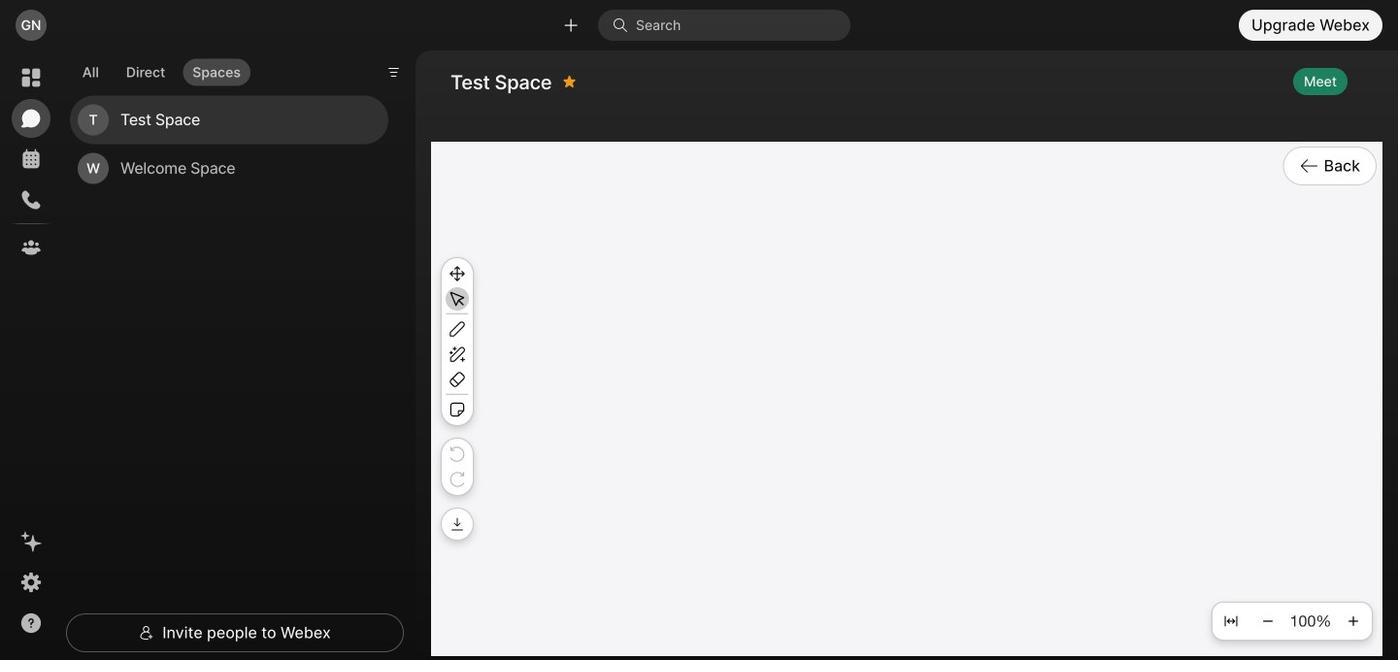 Task type: locate. For each thing, give the bounding box(es) containing it.
navigation
[[0, 50, 62, 660]]

welcome space list item
[[70, 144, 388, 193]]

test space list item
[[70, 96, 388, 144]]

tab list
[[68, 47, 255, 92]]

webex tab list
[[12, 58, 50, 267]]



